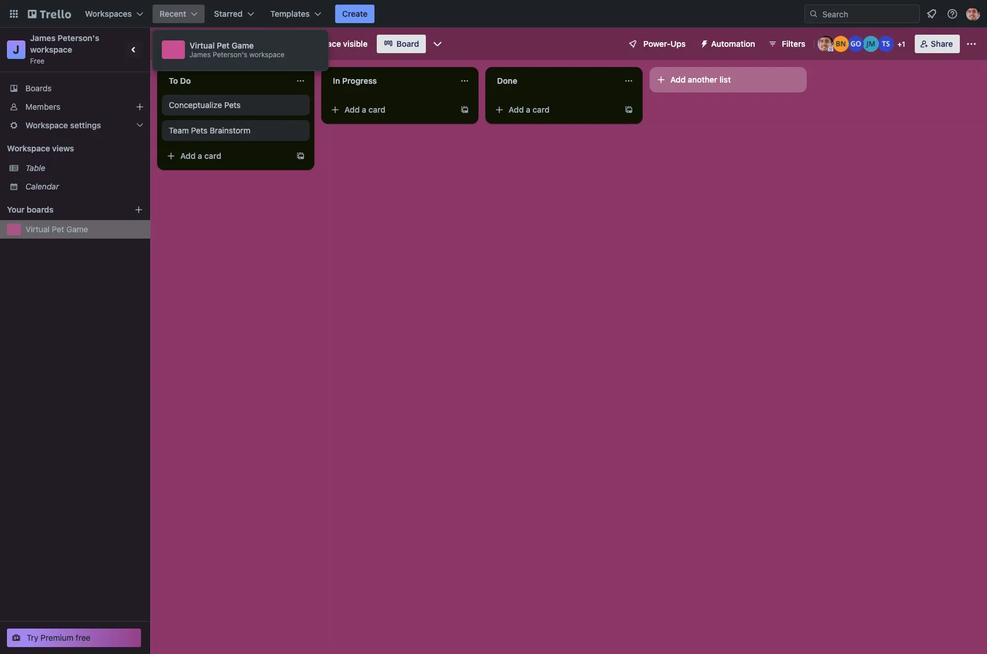Task type: describe. For each thing, give the bounding box(es) containing it.
do
[[180, 76, 191, 86]]

add board image
[[134, 205, 143, 214]]

boards
[[25, 83, 52, 93]]

Search field
[[818, 5, 920, 23]]

add a card button for in progress
[[326, 101, 455, 119]]

workspace navigation collapse icon image
[[126, 42, 142, 58]]

j link
[[7, 40, 25, 59]]

settings
[[70, 120, 101, 130]]

premium
[[41, 633, 73, 643]]

members
[[25, 102, 60, 112]]

add a card for in progress
[[344, 105, 386, 114]]

workspace for workspace views
[[7, 143, 50, 153]]

sm image
[[695, 35, 711, 51]]

virtual pet game james peterson's workspace
[[190, 40, 285, 59]]

show menu image
[[966, 38, 977, 50]]

team
[[169, 125, 189, 135]]

virtual inside virtual pet game link
[[25, 224, 50, 234]]

gary orlando (garyorlando) image
[[848, 36, 864, 52]]

card for to do
[[204, 151, 221, 161]]

conceptualize pets link
[[169, 99, 303, 111]]

ben nelson (bennelson96) image
[[833, 36, 849, 52]]

views
[[52, 143, 74, 153]]

Done text field
[[490, 72, 617, 90]]

add for done
[[509, 105, 524, 114]]

virtual pet game link
[[25, 224, 143, 235]]

share
[[931, 39, 953, 49]]

your boards
[[7, 205, 54, 214]]

1 vertical spatial virtual pet game
[[25, 224, 88, 234]]

workspace for workspace visible
[[298, 39, 341, 49]]

in progress
[[333, 76, 377, 86]]

create from template… image for to do
[[296, 151, 305, 161]]

pets for team
[[191, 125, 207, 135]]

power-ups
[[643, 39, 686, 49]]

james peterson (jamespeterson93) image
[[966, 7, 980, 21]]

j
[[13, 43, 19, 56]]

templates button
[[263, 5, 328, 23]]

1
[[902, 40, 905, 49]]

virtual pet game inside board name text field
[[165, 38, 249, 50]]

a for done
[[526, 105, 531, 114]]

add another list
[[670, 75, 731, 84]]

back to home image
[[28, 5, 71, 23]]

game inside virtual pet game james peterson's workspace
[[232, 40, 254, 50]]

board link
[[377, 35, 426, 53]]

create button
[[335, 5, 375, 23]]

team pets brainstorm link
[[169, 125, 303, 136]]

try premium free
[[27, 633, 90, 643]]

primary element
[[0, 0, 987, 28]]

customize views image
[[432, 38, 443, 50]]

ups
[[671, 39, 686, 49]]

recent
[[160, 9, 186, 18]]

+
[[898, 40, 902, 49]]

starred
[[214, 9, 243, 18]]

a for to do
[[198, 151, 202, 161]]

james inside the james peterson's workspace free
[[30, 33, 56, 43]]

add for in progress
[[344, 105, 360, 114]]

workspace settings
[[25, 120, 101, 130]]

workspace inside virtual pet game james peterson's workspace
[[249, 50, 285, 59]]

add a card button for to do
[[162, 147, 291, 165]]

starred button
[[207, 5, 261, 23]]



Task type: locate. For each thing, give the bounding box(es) containing it.
try premium free button
[[7, 629, 141, 647]]

to do
[[169, 76, 191, 86]]

free
[[30, 57, 44, 65]]

boards
[[27, 205, 54, 214]]

add a card button for done
[[490, 101, 620, 119]]

workspace visible button
[[278, 35, 375, 53]]

star or unstar board image
[[261, 39, 271, 49]]

1 horizontal spatial james
[[190, 50, 211, 59]]

0 horizontal spatial card
[[204, 151, 221, 161]]

card down in progress text box
[[369, 105, 386, 114]]

workspace visible
[[298, 39, 368, 49]]

add inside button
[[670, 75, 686, 84]]

james up free
[[30, 33, 56, 43]]

another
[[688, 75, 718, 84]]

In Progress text field
[[326, 72, 453, 90]]

1 vertical spatial peterson's
[[213, 50, 247, 59]]

add a card down done
[[509, 105, 550, 114]]

workspace inside button
[[298, 39, 341, 49]]

0 horizontal spatial virtual pet game
[[25, 224, 88, 234]]

pets
[[224, 100, 241, 110], [191, 125, 207, 135]]

james
[[30, 33, 56, 43], [190, 50, 211, 59]]

add down done
[[509, 105, 524, 114]]

try
[[27, 633, 38, 643]]

peterson's inside virtual pet game james peterson's workspace
[[213, 50, 247, 59]]

peterson's up to do text box
[[213, 50, 247, 59]]

team pets brainstorm
[[169, 125, 250, 135]]

card
[[369, 105, 386, 114], [533, 105, 550, 114], [204, 151, 221, 161]]

create from template… image
[[624, 105, 633, 114]]

game inside board name text field
[[220, 38, 249, 50]]

pets for conceptualize
[[224, 100, 241, 110]]

share button
[[915, 35, 960, 53]]

filters
[[782, 39, 806, 49]]

a down progress
[[362, 105, 366, 114]]

workspace for workspace settings
[[25, 120, 68, 130]]

calendar
[[25, 181, 59, 191]]

james inside virtual pet game james peterson's workspace
[[190, 50, 211, 59]]

1 horizontal spatial workspace
[[249, 50, 285, 59]]

workspace
[[30, 45, 72, 54], [249, 50, 285, 59]]

2 horizontal spatial add a card
[[509, 105, 550, 114]]

tara schultz (taraschultz7) image
[[878, 36, 894, 52]]

filters button
[[765, 35, 809, 53]]

virtual inside board name text field
[[165, 38, 199, 50]]

workspace up table
[[7, 143, 50, 153]]

peterson's inside the james peterson's workspace free
[[58, 33, 99, 43]]

workspaces button
[[78, 5, 150, 23]]

brainstorm
[[210, 125, 250, 135]]

add another list button
[[650, 67, 807, 92]]

Board name text field
[[160, 35, 255, 53]]

0 vertical spatial pets
[[224, 100, 241, 110]]

progress
[[342, 76, 377, 86]]

add down team
[[180, 151, 196, 161]]

open information menu image
[[947, 8, 958, 20]]

virtual down boards
[[25, 224, 50, 234]]

calendar link
[[25, 181, 143, 192]]

automation button
[[695, 35, 762, 53]]

0 horizontal spatial add a card
[[180, 151, 221, 161]]

virtual pet game
[[165, 38, 249, 50], [25, 224, 88, 234]]

conceptualize
[[169, 100, 222, 110]]

table link
[[25, 162, 143, 174]]

pet inside virtual pet game james peterson's workspace
[[217, 40, 230, 50]]

1 horizontal spatial create from template… image
[[460, 105, 469, 114]]

1 vertical spatial create from template… image
[[296, 151, 305, 161]]

add
[[670, 75, 686, 84], [344, 105, 360, 114], [509, 105, 524, 114], [180, 151, 196, 161]]

conceptualize pets
[[169, 100, 241, 110]]

0 horizontal spatial james
[[30, 33, 56, 43]]

table
[[25, 163, 45, 173]]

add for to do
[[180, 151, 196, 161]]

add a card button down in progress text box
[[326, 101, 455, 119]]

2 horizontal spatial card
[[533, 105, 550, 114]]

list
[[720, 75, 731, 84]]

1 vertical spatial workspace
[[25, 120, 68, 130]]

2 horizontal spatial add a card button
[[490, 101, 620, 119]]

peterson's down back to home image
[[58, 33, 99, 43]]

templates
[[270, 9, 310, 18]]

workspace left visible at the left top of the page
[[298, 39, 341, 49]]

add a card for to do
[[180, 151, 221, 161]]

create from template… image for in progress
[[460, 105, 469, 114]]

+ 1
[[898, 40, 905, 49]]

card for in progress
[[369, 105, 386, 114]]

this member is an admin of this board. image
[[828, 47, 833, 52]]

workspace settings button
[[0, 116, 150, 135]]

pet
[[201, 38, 217, 50], [217, 40, 230, 50], [52, 224, 64, 234]]

workspace inside popup button
[[25, 120, 68, 130]]

automation
[[711, 39, 755, 49]]

To Do text field
[[162, 72, 289, 90]]

power-
[[643, 39, 671, 49]]

2 horizontal spatial a
[[526, 105, 531, 114]]

add a card for done
[[509, 105, 550, 114]]

peterson's
[[58, 33, 99, 43], [213, 50, 247, 59]]

1 horizontal spatial a
[[362, 105, 366, 114]]

a down team pets brainstorm
[[198, 151, 202, 161]]

a down done text box at top
[[526, 105, 531, 114]]

0 vertical spatial workspace
[[298, 39, 341, 49]]

a for in progress
[[362, 105, 366, 114]]

add a card down progress
[[344, 105, 386, 114]]

0 horizontal spatial pets
[[191, 125, 207, 135]]

0 horizontal spatial peterson's
[[58, 33, 99, 43]]

add left another
[[670, 75, 686, 84]]

add down 'in progress'
[[344, 105, 360, 114]]

pets right team
[[191, 125, 207, 135]]

virtual pet game down your boards with 1 items element
[[25, 224, 88, 234]]

0 vertical spatial james
[[30, 33, 56, 43]]

0 notifications image
[[925, 7, 939, 21]]

game left star or unstar board image
[[232, 40, 254, 50]]

workspace inside the james peterson's workspace free
[[30, 45, 72, 54]]

virtual inside virtual pet game james peterson's workspace
[[190, 40, 215, 50]]

boards link
[[0, 79, 150, 98]]

1 horizontal spatial pets
[[224, 100, 241, 110]]

1 horizontal spatial card
[[369, 105, 386, 114]]

0 horizontal spatial a
[[198, 151, 202, 161]]

add a card button down brainstorm
[[162, 147, 291, 165]]

james up do
[[190, 50, 211, 59]]

add a card down team pets brainstorm
[[180, 151, 221, 161]]

workspace up free
[[30, 45, 72, 54]]

virtual down recent popup button
[[165, 38, 199, 50]]

2 vertical spatial workspace
[[7, 143, 50, 153]]

1 horizontal spatial add a card button
[[326, 101, 455, 119]]

visible
[[343, 39, 368, 49]]

add a card button down done text box at top
[[490, 101, 620, 119]]

1 horizontal spatial peterson's
[[213, 50, 247, 59]]

game down your boards with 1 items element
[[66, 224, 88, 234]]

1 vertical spatial james
[[190, 50, 211, 59]]

free
[[76, 633, 90, 643]]

pet inside board name text field
[[201, 38, 217, 50]]

0 horizontal spatial create from template… image
[[296, 151, 305, 161]]

1 vertical spatial pets
[[191, 125, 207, 135]]

game
[[220, 38, 249, 50], [232, 40, 254, 50], [66, 224, 88, 234]]

virtual up do
[[190, 40, 215, 50]]

search image
[[809, 9, 818, 18]]

james peterson's workspace free
[[30, 33, 101, 65]]

jeremy miller (jeremymiller198) image
[[863, 36, 879, 52]]

workspace down star or unstar board image
[[249, 50, 285, 59]]

virtual pet game down "starred" on the left of page
[[165, 38, 249, 50]]

card down team pets brainstorm
[[204, 151, 221, 161]]

james peterson's workspace link
[[30, 33, 101, 54]]

add a card button
[[326, 101, 455, 119], [490, 101, 620, 119], [162, 147, 291, 165]]

pets down to do text box
[[224, 100, 241, 110]]

workspace down members
[[25, 120, 68, 130]]

your boards with 1 items element
[[7, 203, 117, 217]]

0 horizontal spatial workspace
[[30, 45, 72, 54]]

0 vertical spatial create from template… image
[[460, 105, 469, 114]]

0 horizontal spatial add a card button
[[162, 147, 291, 165]]

in
[[333, 76, 340, 86]]

your
[[7, 205, 25, 214]]

recent button
[[153, 5, 205, 23]]

card down done text box at top
[[533, 105, 550, 114]]

to
[[169, 76, 178, 86]]

members link
[[0, 98, 150, 116]]

a
[[362, 105, 366, 114], [526, 105, 531, 114], [198, 151, 202, 161]]

card for done
[[533, 105, 550, 114]]

power-ups button
[[620, 35, 693, 53]]

add a card
[[344, 105, 386, 114], [509, 105, 550, 114], [180, 151, 221, 161]]

done
[[497, 76, 517, 86]]

create from template… image
[[460, 105, 469, 114], [296, 151, 305, 161]]

virtual
[[165, 38, 199, 50], [190, 40, 215, 50], [25, 224, 50, 234]]

1 horizontal spatial virtual pet game
[[165, 38, 249, 50]]

0 vertical spatial peterson's
[[58, 33, 99, 43]]

1 horizontal spatial add a card
[[344, 105, 386, 114]]

workspace views
[[7, 143, 74, 153]]

0 vertical spatial virtual pet game
[[165, 38, 249, 50]]

board
[[396, 39, 419, 49]]

game down starred dropdown button
[[220, 38, 249, 50]]

workspaces
[[85, 9, 132, 18]]

create
[[342, 9, 368, 18]]

workspace
[[298, 39, 341, 49], [25, 120, 68, 130], [7, 143, 50, 153]]

james peterson (jamespeterson93) image
[[818, 36, 834, 52]]



Task type: vqa. For each thing, say whether or not it's contained in the screenshot.
James within Virtual Pet Game James Peterson'S Workspace
yes



